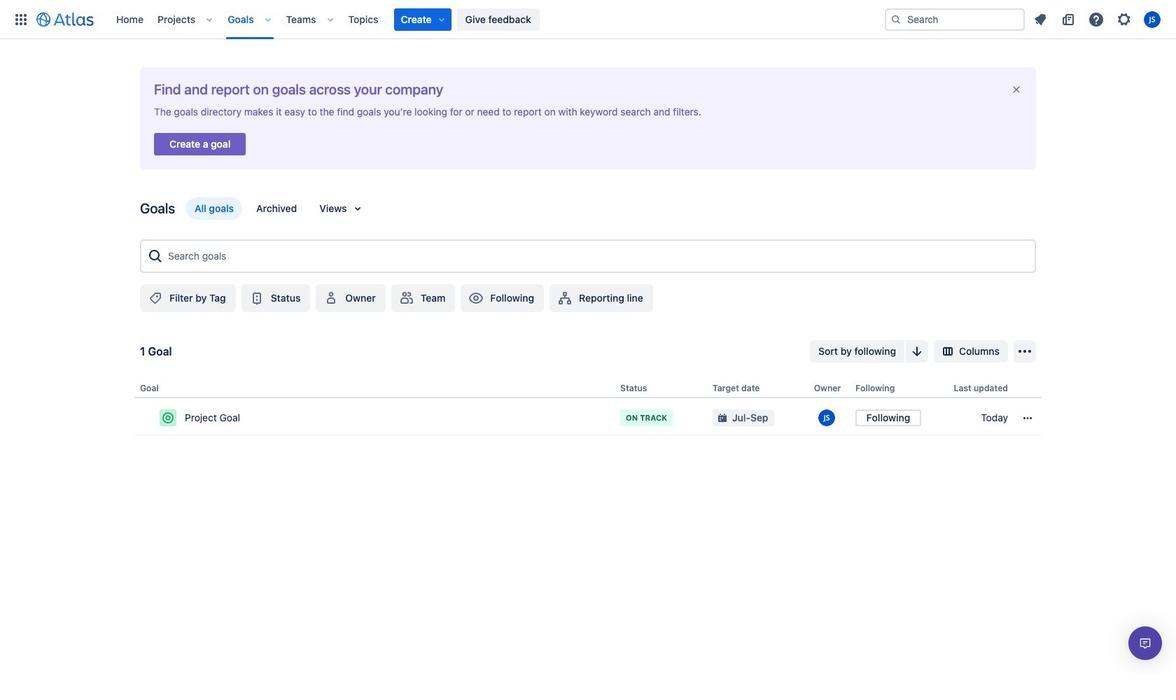 Task type: describe. For each thing, give the bounding box(es) containing it.
label image
[[147, 290, 164, 307]]

reverse sort order image
[[909, 343, 926, 360]]

status image
[[248, 290, 265, 307]]

switch to... image
[[13, 11, 29, 28]]

notifications image
[[1032, 11, 1049, 28]]

search image
[[891, 14, 902, 25]]

top element
[[8, 0, 885, 39]]

settings image
[[1116, 11, 1133, 28]]



Task type: locate. For each thing, give the bounding box(es) containing it.
Search goals field
[[164, 244, 1029, 269]]

account image
[[1144, 11, 1161, 28]]

Search field
[[885, 8, 1025, 30]]

search goals image
[[147, 248, 164, 265]]

project goal image
[[162, 413, 174, 424]]

following image
[[468, 290, 485, 307]]

close banner image
[[1011, 84, 1022, 95]]

help image
[[1088, 11, 1105, 28]]

banner
[[0, 0, 1176, 39]]



Task type: vqa. For each thing, say whether or not it's contained in the screenshot.
"top" element
yes



